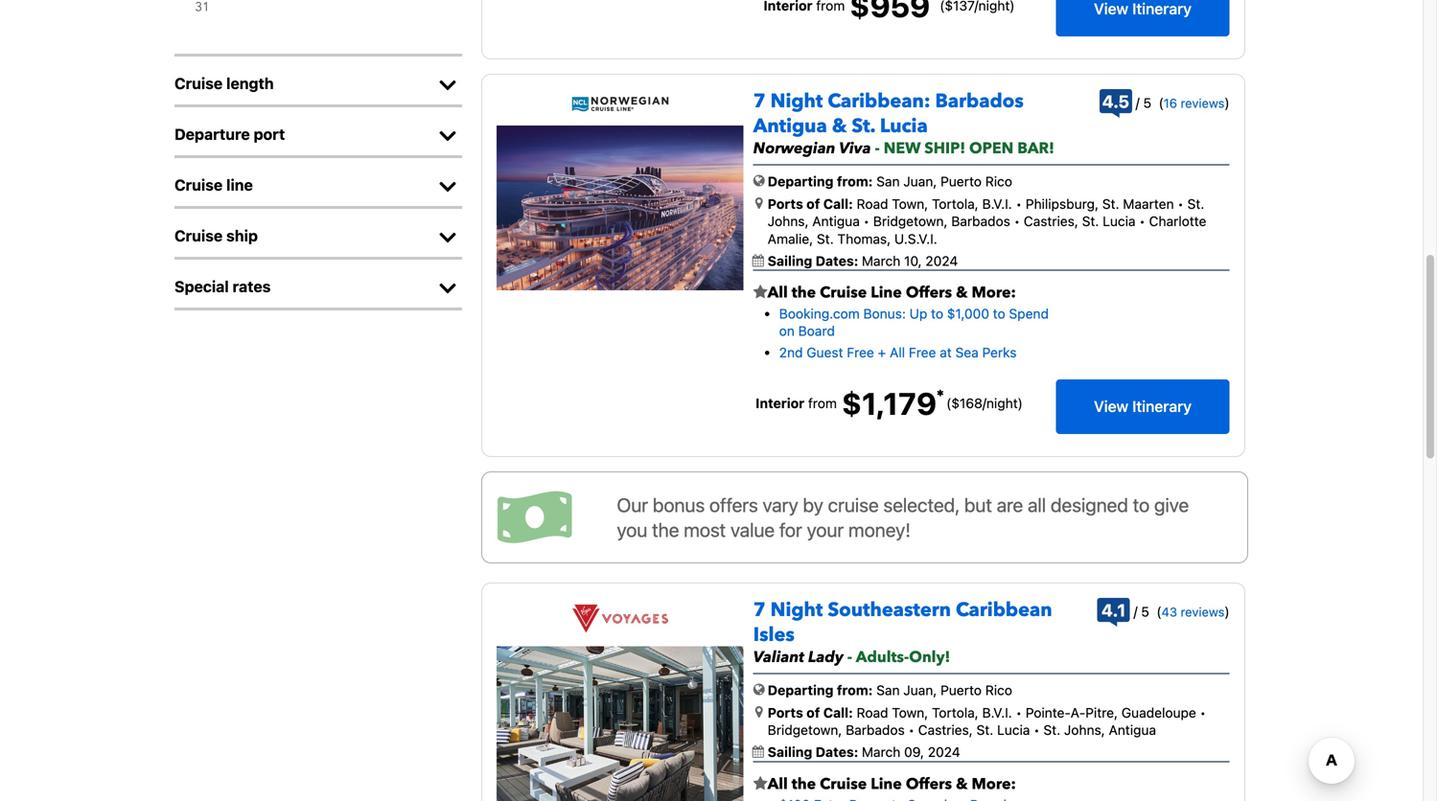 Task type: locate. For each thing, give the bounding box(es) containing it.
1 vertical spatial map marker image
[[755, 706, 763, 719]]

1 calendar image from the top
[[753, 255, 764, 267]]

2 vertical spatial lucia
[[997, 723, 1030, 738]]

( for 7 night caribbean: barbados antigua & st. lucia
[[1159, 95, 1164, 111]]

of for 7 night southeastern caribbean isles
[[807, 705, 820, 721]]

from: down adults-
[[837, 683, 873, 699]]

2 puerto from the top
[[941, 683, 982, 699]]

5 inside 4.5 / 5 ( 16 reviews )
[[1144, 95, 1152, 111]]

night up norwegian
[[771, 88, 823, 114]]

1 juan, from the top
[[904, 174, 937, 190]]

2 rico from the top
[[986, 683, 1013, 699]]

night inside "7 night southeastern caribbean isles valiant lady - adults-only!"
[[771, 597, 823, 624]]

barbados
[[935, 88, 1024, 114], [952, 213, 1011, 229], [846, 723, 905, 738]]

0 vertical spatial call:
[[824, 196, 853, 212]]

7 for isles
[[753, 597, 766, 624]]

3 chevron down image from the top
[[433, 228, 462, 247]]

sea
[[956, 345, 979, 360]]

sailing dates: down lady
[[768, 745, 862, 761]]

antigua inside st. johns, antigua
[[813, 213, 860, 229]]

departing from: san juan, puerto rico down adults-
[[768, 683, 1013, 699]]

0 vertical spatial /
[[1136, 95, 1140, 111]]

2 from: from the top
[[837, 683, 873, 699]]

to left 'give'
[[1133, 494, 1150, 516]]

from: down viva
[[837, 174, 873, 190]]

1 vertical spatial 5
[[1141, 604, 1150, 620]]

town, for road town, tortola, b.v.i. • philipsburg, st. maarten •
[[892, 196, 929, 212]]

reviews
[[1181, 96, 1225, 110], [1181, 605, 1225, 619]]

1 horizontal spatial castries,
[[1024, 213, 1079, 229]]

town, up u.s.v.i.
[[892, 196, 929, 212]]

night inside 7 night caribbean: barbados antigua & st. lucia norwegian viva - new ship! open bar!
[[771, 88, 823, 114]]

call: up thomas, in the right top of the page
[[824, 196, 853, 212]]

)
[[1225, 95, 1230, 111], [1225, 604, 1230, 620]]

departing from: san juan, puerto rico down new
[[768, 174, 1013, 190]]

2024
[[926, 253, 958, 269], [928, 745, 961, 761]]

2 chevron down image from the top
[[433, 177, 462, 196]]

the down bonus
[[652, 519, 679, 541]]

to left spend
[[993, 306, 1006, 322]]

reviews right 16
[[1181, 96, 1225, 110]]

guadeloupe
[[1122, 705, 1197, 721]]

road town, tortola, b.v.i. • pointe-a-pitre, guadeloupe • bridgetown, barbados • castries, st. lucia • st. johns, antigua
[[768, 705, 1206, 738]]

barbados up march 09, 2024 on the bottom right of the page
[[846, 723, 905, 738]]

2 offers from the top
[[906, 774, 952, 795]]

vary
[[763, 494, 799, 516]]

castries, down philipsburg,
[[1024, 213, 1079, 229]]

-
[[875, 138, 880, 159], [847, 647, 852, 668]]

1 vertical spatial of
[[807, 705, 820, 721]]

tortola,
[[932, 196, 979, 212], [932, 705, 979, 721]]

cruise left line
[[175, 176, 223, 194]]

sailing dates:
[[768, 253, 862, 269], [768, 745, 862, 761]]

march 10, 2024
[[862, 253, 958, 269]]

/ inside the 4.1 / 5 ( 43 reviews )
[[1134, 604, 1138, 620]]

call:
[[824, 196, 853, 212], [824, 705, 853, 721]]

0 vertical spatial map marker image
[[755, 196, 763, 210]]

1 vertical spatial san
[[877, 683, 900, 699]]

all the cruise line offers & more: down march 09, 2024 on the bottom right of the page
[[768, 774, 1016, 795]]

lucia down pointe-
[[997, 723, 1030, 738]]

the up booking.com
[[792, 283, 816, 304]]

ports of call: up "amalie,"
[[768, 196, 853, 212]]

0 vertical spatial san
[[877, 174, 900, 190]]

& left new
[[832, 113, 847, 139]]

1 vertical spatial -
[[847, 647, 852, 668]]

( right 4.1
[[1157, 604, 1162, 620]]

dates: for 7 night southeastern caribbean isles
[[816, 745, 859, 761]]

cruise
[[175, 74, 223, 92], [175, 176, 223, 194], [175, 227, 223, 245], [820, 283, 867, 304], [820, 774, 867, 795]]

1 map marker image from the top
[[755, 196, 763, 210]]

march down thomas, in the right top of the page
[[862, 253, 901, 269]]

sailing down "amalie,"
[[768, 253, 813, 269]]

1 vertical spatial night
[[771, 597, 823, 624]]

reviews right 43
[[1181, 605, 1225, 619]]

0 vertical spatial dates:
[[816, 253, 859, 269]]

road for road town, tortola, b.v.i. • philipsburg, st. maarten •
[[857, 196, 889, 212]]

1 vertical spatial tortola,
[[932, 705, 979, 721]]

maarten
[[1123, 196, 1174, 212]]

departing down norwegian
[[768, 174, 834, 190]]

departing for 7 night caribbean: barbados antigua & st. lucia
[[768, 174, 834, 190]]

sailing for 7 night southeastern caribbean isles
[[768, 745, 813, 761]]

) right 43
[[1225, 604, 1230, 620]]

ports of call: down lady
[[768, 705, 853, 721]]

all for 7 night caribbean: barbados antigua & st. lucia
[[768, 283, 788, 304]]

rico up road town, tortola, b.v.i. • philipsburg, st. maarten •
[[986, 174, 1013, 190]]

barbados up open
[[935, 88, 1024, 114]]

0 vertical spatial departing from: san juan, puerto rico
[[768, 174, 1013, 190]]

/ right 4.1
[[1134, 604, 1138, 620]]

1 all the cruise line offers & more: from the top
[[768, 283, 1016, 304]]

0 vertical spatial town,
[[892, 196, 929, 212]]

1 vertical spatial 7
[[753, 597, 766, 624]]

barbados inside road town, tortola, b.v.i. • pointe-a-pitre, guadeloupe • bridgetown, barbados • castries, st. lucia • st. johns, antigua
[[846, 723, 905, 738]]

0 vertical spatial b.v.i.
[[982, 196, 1012, 212]]

the
[[792, 283, 816, 304], [652, 519, 679, 541], [792, 774, 816, 795]]

1 vertical spatial all the cruise line offers & more:
[[768, 774, 1016, 795]]

2 departing from: san juan, puerto rico from the top
[[768, 683, 1013, 699]]

more: up $1,000
[[972, 283, 1016, 304]]

1 ports of call: from the top
[[768, 196, 853, 212]]

1 reviews from the top
[[1181, 96, 1225, 110]]

barbados down road town, tortola, b.v.i. • philipsburg, st. maarten •
[[952, 213, 1011, 229]]

7
[[753, 88, 766, 114], [753, 597, 766, 624]]

0 vertical spatial from:
[[837, 174, 873, 190]]

1 7 from the top
[[753, 88, 766, 114]]

1 vertical spatial &
[[956, 283, 968, 304]]

antigua inside 7 night caribbean: barbados antigua & st. lucia norwegian viva - new ship! open bar!
[[753, 113, 827, 139]]

lady
[[808, 647, 844, 668]]

departing
[[768, 174, 834, 190], [768, 683, 834, 699]]

1 vertical spatial the
[[652, 519, 679, 541]]

for
[[780, 519, 802, 541]]

1 departing from the top
[[768, 174, 834, 190]]

2 vertical spatial all
[[768, 774, 788, 795]]

cruise for cruise line
[[175, 176, 223, 194]]

0 vertical spatial sailing
[[768, 253, 813, 269]]

0 vertical spatial puerto
[[941, 174, 982, 190]]

1 ) from the top
[[1225, 95, 1230, 111]]

from
[[808, 396, 837, 411]]

- right lady
[[847, 647, 852, 668]]

2 calendar image from the top
[[753, 746, 764, 759]]

lucia
[[880, 113, 928, 139], [1103, 213, 1136, 229], [997, 723, 1030, 738]]

norwegian viva image
[[497, 126, 744, 290]]

/ right the asterisk icon
[[983, 396, 987, 411]]

juan, down new
[[904, 174, 937, 190]]

bridgetown, up u.s.v.i.
[[873, 213, 948, 229]]

( inside 4.5 / 5 ( 16 reviews )
[[1159, 95, 1164, 111]]

1 vertical spatial barbados
[[952, 213, 1011, 229]]

town, up march 09, 2024 on the bottom right of the page
[[892, 705, 929, 721]]

- inside "7 night southeastern caribbean isles valiant lady - adults-only!"
[[847, 647, 852, 668]]

0 vertical spatial juan,
[[904, 174, 937, 190]]

line for 7 night caribbean: barbados antigua & st. lucia
[[871, 283, 902, 304]]

2 reviews from the top
[[1181, 605, 1225, 619]]

sailing for 7 night caribbean: barbados antigua & st. lucia
[[768, 253, 813, 269]]

johns, up "amalie,"
[[768, 213, 809, 229]]

1 vertical spatial calendar image
[[753, 746, 764, 759]]

road inside road town, tortola, b.v.i. • pointe-a-pitre, guadeloupe • bridgetown, barbados • castries, st. lucia • st. johns, antigua
[[857, 705, 889, 721]]

juan,
[[904, 174, 937, 190], [904, 683, 937, 699]]

0 vertical spatial of
[[807, 196, 820, 212]]

1 night from the top
[[771, 88, 823, 114]]

0 vertical spatial the
[[792, 283, 816, 304]]

2 all the cruise line offers & more: from the top
[[768, 774, 1016, 795]]

1 line from the top
[[871, 283, 902, 304]]

1 vertical spatial puerto
[[941, 683, 982, 699]]

dates: down thomas, in the right top of the page
[[816, 253, 859, 269]]

0 vertical spatial ports
[[768, 196, 803, 212]]

2 b.v.i. from the top
[[982, 705, 1012, 721]]

2 dates: from the top
[[816, 745, 859, 761]]

0 vertical spatial ports of call:
[[768, 196, 853, 212]]

1 san from the top
[[877, 174, 900, 190]]

town, for road town, tortola, b.v.i. • pointe-a-pitre, guadeloupe • bridgetown, barbados • castries, st. lucia • st. johns, antigua
[[892, 705, 929, 721]]

more: down road town, tortola, b.v.i. • pointe-a-pitre, guadeloupe • bridgetown, barbados • castries, st. lucia • st. johns, antigua
[[972, 774, 1016, 795]]

2 vertical spatial antigua
[[1109, 723, 1157, 738]]

1 vertical spatial /
[[983, 396, 987, 411]]

2 call: from the top
[[824, 705, 853, 721]]

map marker image down globe image
[[755, 706, 763, 719]]

most
[[684, 519, 726, 541]]

2 ports of call: from the top
[[768, 705, 853, 721]]

san down new
[[877, 174, 900, 190]]

of
[[807, 196, 820, 212], [807, 705, 820, 721]]

thomas,
[[838, 231, 891, 247]]

1 town, from the top
[[892, 196, 929, 212]]

castries,
[[1024, 213, 1079, 229], [918, 723, 973, 738]]

1 horizontal spatial bridgetown,
[[873, 213, 948, 229]]

0 vertical spatial calendar image
[[753, 255, 764, 267]]

09,
[[904, 745, 924, 761]]

0 vertical spatial road
[[857, 196, 889, 212]]

reviews inside the 4.1 / 5 ( 43 reviews )
[[1181, 605, 1225, 619]]

($168 / night)
[[947, 396, 1023, 411]]

1 vertical spatial lucia
[[1103, 213, 1136, 229]]

5 left 16
[[1144, 95, 1152, 111]]

cruise up booking.com
[[820, 283, 867, 304]]

2 more: from the top
[[972, 774, 1016, 795]]

0 vertical spatial all the cruise line offers & more:
[[768, 283, 1016, 304]]

1 of from the top
[[807, 196, 820, 212]]

0 vertical spatial bridgetown,
[[873, 213, 948, 229]]

of down lady
[[807, 705, 820, 721]]

bridgetown, barbados • castries, st. lucia •
[[870, 213, 1146, 229]]

to right up
[[931, 306, 944, 322]]

2 of from the top
[[807, 705, 820, 721]]

7 inside "7 night southeastern caribbean isles valiant lady - adults-only!"
[[753, 597, 766, 624]]

1 dates: from the top
[[816, 253, 859, 269]]

ports down valiant
[[768, 705, 803, 721]]

antigua inside road town, tortola, b.v.i. • pointe-a-pitre, guadeloupe • bridgetown, barbados • castries, st. lucia • st. johns, antigua
[[1109, 723, 1157, 738]]

1 vertical spatial all
[[890, 345, 905, 360]]

) right 16
[[1225, 95, 1230, 111]]

sailing dates: for 7 night southeastern caribbean isles
[[768, 745, 862, 761]]

juan, for 7 night southeastern caribbean isles
[[904, 683, 937, 699]]

of for 7 night caribbean: barbados antigua & st. lucia
[[807, 196, 820, 212]]

caribbean
[[956, 597, 1052, 624]]

reviews inside 4.5 / 5 ( 16 reviews )
[[1181, 96, 1225, 110]]

1 chevron down image from the top
[[433, 126, 462, 146]]

0 vertical spatial lucia
[[880, 113, 928, 139]]

1 puerto from the top
[[941, 174, 982, 190]]

dates: for 7 night caribbean: barbados antigua & st. lucia
[[816, 253, 859, 269]]

1 march from the top
[[862, 253, 901, 269]]

1 vertical spatial call:
[[824, 705, 853, 721]]

0 vertical spatial offers
[[906, 283, 952, 304]]

the right star image
[[792, 774, 816, 795]]

ports
[[768, 196, 803, 212], [768, 705, 803, 721]]

1 horizontal spatial lucia
[[997, 723, 1030, 738]]

offers up up
[[906, 283, 952, 304]]

port
[[254, 125, 285, 143]]

isles
[[753, 622, 795, 649]]

2 ports from the top
[[768, 705, 803, 721]]

1 vertical spatial town,
[[892, 705, 929, 721]]

0 vertical spatial &
[[832, 113, 847, 139]]

2 tortola, from the top
[[932, 705, 979, 721]]

0 vertical spatial 2024
[[926, 253, 958, 269]]

lucia down maarten on the right top of page
[[1103, 213, 1136, 229]]

from: for 7 night caribbean: barbados antigua & st. lucia
[[837, 174, 873, 190]]

reviews for 7 night southeastern caribbean isles
[[1181, 605, 1225, 619]]

1 vertical spatial bridgetown,
[[768, 723, 842, 738]]

johns, inside st. johns, antigua
[[768, 213, 809, 229]]

1 tortola, from the top
[[932, 196, 979, 212]]

2 juan, from the top
[[904, 683, 937, 699]]

5 inside the 4.1 / 5 ( 43 reviews )
[[1141, 604, 1150, 620]]

- right viva
[[875, 138, 880, 159]]

of up "amalie,"
[[807, 196, 820, 212]]

puerto for 7 night southeastern caribbean isles
[[941, 683, 982, 699]]

2 sailing from the top
[[768, 745, 813, 761]]

1 sailing dates: from the top
[[768, 253, 862, 269]]

a-
[[1071, 705, 1086, 721]]

2 horizontal spatial lucia
[[1103, 213, 1136, 229]]

2 road from the top
[[857, 705, 889, 721]]

2 vertical spatial /
[[1134, 604, 1138, 620]]

2 line from the top
[[871, 774, 902, 795]]

san down adults-
[[877, 683, 900, 699]]

/ inside 4.5 / 5 ( 16 reviews )
[[1136, 95, 1140, 111]]

1 horizontal spatial johns,
[[1064, 723, 1105, 738]]

2 vertical spatial the
[[792, 774, 816, 795]]

night for isles
[[771, 597, 823, 624]]

1 vertical spatial rico
[[986, 683, 1013, 699]]

• down pointe-
[[1034, 723, 1040, 738]]

tortola, up march 09, 2024 on the bottom right of the page
[[932, 705, 979, 721]]

open
[[970, 138, 1014, 159]]

0 vertical spatial tortola,
[[932, 196, 979, 212]]

1 vertical spatial departing from: san juan, puerto rico
[[768, 683, 1013, 699]]

b.v.i. up the bridgetown, barbados • castries, st. lucia • on the right top
[[982, 196, 1012, 212]]

rico up road town, tortola, b.v.i. • pointe-a-pitre, guadeloupe • bridgetown, barbados • castries, st. lucia • st. johns, antigua
[[986, 683, 1013, 699]]

all the cruise line offers & more: for 7 night caribbean: barbados antigua & st. lucia
[[768, 283, 1016, 304]]

guest
[[807, 345, 843, 360]]

( inside the 4.1 / 5 ( 43 reviews )
[[1157, 604, 1162, 620]]

town,
[[892, 196, 929, 212], [892, 705, 929, 721]]

0 horizontal spatial free
[[847, 345, 874, 360]]

tortola, for philipsburg,
[[932, 196, 979, 212]]

san
[[877, 174, 900, 190], [877, 683, 900, 699]]

0 horizontal spatial to
[[931, 306, 944, 322]]

sailing dates: down "amalie,"
[[768, 253, 862, 269]]

0 vertical spatial (
[[1159, 95, 1164, 111]]

dates:
[[816, 253, 859, 269], [816, 745, 859, 761]]

1 vertical spatial sailing dates:
[[768, 745, 862, 761]]

night for antigua
[[771, 88, 823, 114]]

1 horizontal spatial -
[[875, 138, 880, 159]]

road for road town, tortola, b.v.i. • pointe-a-pitre, guadeloupe • bridgetown, barbados • castries, st. lucia • st. johns, antigua
[[857, 705, 889, 721]]

2 ) from the top
[[1225, 604, 1230, 620]]

castries, up 09,
[[918, 723, 973, 738]]

2024 for 7 night caribbean: barbados antigua & st. lucia
[[926, 253, 958, 269]]

tortola, for pointe-
[[932, 705, 979, 721]]

0 vertical spatial all
[[768, 283, 788, 304]]

bridgetown,
[[873, 213, 948, 229], [768, 723, 842, 738]]

bridgetown, down lady
[[768, 723, 842, 738]]

2 san from the top
[[877, 683, 900, 699]]

1 call: from the top
[[824, 196, 853, 212]]

free left at in the top of the page
[[909, 345, 936, 360]]

all the cruise line offers & more: up bonus:
[[768, 283, 1016, 304]]

call: for 7 night caribbean: barbados antigua & st. lucia
[[824, 196, 853, 212]]

tortola, inside road town, tortola, b.v.i. • pointe-a-pitre, guadeloupe • bridgetown, barbados • castries, st. lucia • st. johns, antigua
[[932, 705, 979, 721]]

1 vertical spatial sailing
[[768, 745, 813, 761]]

2 march from the top
[[862, 745, 901, 761]]

1 offers from the top
[[906, 283, 952, 304]]

1 vertical spatial castries,
[[918, 723, 973, 738]]

0 vertical spatial reviews
[[1181, 96, 1225, 110]]

2 sailing dates: from the top
[[768, 745, 862, 761]]

lucia right viva
[[880, 113, 928, 139]]

0 vertical spatial barbados
[[935, 88, 1024, 114]]

1 vertical spatial )
[[1225, 604, 1230, 620]]

calendar image
[[753, 255, 764, 267], [753, 746, 764, 759]]

0 vertical spatial 5
[[1144, 95, 1152, 111]]

b.v.i. inside road town, tortola, b.v.i. • pointe-a-pitre, guadeloupe • bridgetown, barbados • castries, st. lucia • st. johns, antigua
[[982, 705, 1012, 721]]

1 more: from the top
[[972, 283, 1016, 304]]

1 departing from: san juan, puerto rico from the top
[[768, 174, 1013, 190]]

antigua down guadeloupe
[[1109, 723, 1157, 738]]

2 vertical spatial barbados
[[846, 723, 905, 738]]

1 rico from the top
[[986, 174, 1013, 190]]

1 sailing from the top
[[768, 253, 813, 269]]

4.5 / 5 ( 16 reviews )
[[1102, 91, 1230, 112]]

4.1 / 5 ( 43 reviews )
[[1102, 600, 1230, 621]]

road up march 09, 2024 on the bottom right of the page
[[857, 705, 889, 721]]

• left pointe-
[[1016, 705, 1022, 721]]

st. inside st. johns, antigua
[[1188, 196, 1205, 212]]

your
[[807, 519, 844, 541]]

0 horizontal spatial -
[[847, 647, 852, 668]]

offers
[[906, 283, 952, 304], [906, 774, 952, 795]]

san for 7 night caribbean: barbados antigua & st. lucia
[[877, 174, 900, 190]]

castries, inside road town, tortola, b.v.i. • pointe-a-pitre, guadeloupe • bridgetown, barbados • castries, st. lucia • st. johns, antigua
[[918, 723, 973, 738]]

1 vertical spatial dates:
[[816, 745, 859, 761]]

0 horizontal spatial castries,
[[918, 723, 973, 738]]

1 ports from the top
[[768, 196, 803, 212]]

view itinerary link
[[1056, 380, 1230, 434]]

virgin voyages image
[[571, 605, 669, 633]]

march left 09,
[[862, 745, 901, 761]]

cruise line
[[175, 176, 253, 194]]

cruise left length
[[175, 74, 223, 92]]

value
[[731, 519, 775, 541]]

ports up "amalie,"
[[768, 196, 803, 212]]

2 departing from the top
[[768, 683, 834, 699]]

calendar image up star image
[[753, 746, 764, 759]]

line up bonus:
[[871, 283, 902, 304]]

st. inside 7 night caribbean: barbados antigua & st. lucia norwegian viva - new ship! open bar!
[[852, 113, 875, 139]]

0 vertical spatial )
[[1225, 95, 1230, 111]]

1 vertical spatial march
[[862, 745, 901, 761]]

0 vertical spatial line
[[871, 283, 902, 304]]

puerto for 7 night caribbean: barbados antigua & st. lucia
[[941, 174, 982, 190]]

ship
[[226, 227, 258, 245]]

1 vertical spatial reviews
[[1181, 605, 1225, 619]]

1 road from the top
[[857, 196, 889, 212]]

4 chevron down image from the top
[[433, 279, 462, 298]]

• up march 09, 2024 on the bottom right of the page
[[909, 723, 915, 738]]

johns, down a-
[[1064, 723, 1105, 738]]

st.
[[852, 113, 875, 139], [1103, 196, 1120, 212], [1188, 196, 1205, 212], [1082, 213, 1099, 229], [817, 231, 834, 247], [977, 723, 994, 738], [1044, 723, 1061, 738]]

call: down lady
[[824, 705, 853, 721]]

sailing down valiant
[[768, 745, 813, 761]]

sailing dates: for 7 night caribbean: barbados antigua & st. lucia
[[768, 253, 862, 269]]

• down maarten on the right top of page
[[1140, 213, 1146, 229]]

chevron down image
[[433, 126, 462, 146], [433, 177, 462, 196], [433, 228, 462, 247], [433, 279, 462, 298]]

1 vertical spatial johns,
[[1064, 723, 1105, 738]]

& for 7 night caribbean: barbados antigua & st. lucia
[[956, 283, 968, 304]]

1 vertical spatial line
[[871, 774, 902, 795]]

johns, inside road town, tortola, b.v.i. • pointe-a-pitre, guadeloupe • bridgetown, barbados • castries, st. lucia • st. johns, antigua
[[1064, 723, 1105, 738]]

2 7 from the top
[[753, 597, 766, 624]]

line for 7 night southeastern caribbean isles
[[871, 774, 902, 795]]

1 vertical spatial road
[[857, 705, 889, 721]]

2 free from the left
[[909, 345, 936, 360]]

2 town, from the top
[[892, 705, 929, 721]]

2 horizontal spatial to
[[1133, 494, 1150, 516]]

valiant lady image
[[497, 647, 744, 802]]

juan, down 'only!' in the right of the page
[[904, 683, 937, 699]]

+
[[878, 345, 886, 360]]

1 vertical spatial ports
[[768, 705, 803, 721]]

2 night from the top
[[771, 597, 823, 624]]

march for 7 night southeastern caribbean isles
[[862, 745, 901, 761]]

0 horizontal spatial johns,
[[768, 213, 809, 229]]

bridgetown, inside road town, tortola, b.v.i. • pointe-a-pitre, guadeloupe • bridgetown, barbados • castries, st. lucia • st. johns, antigua
[[768, 723, 842, 738]]

1 horizontal spatial free
[[909, 345, 936, 360]]

1 vertical spatial 2024
[[928, 745, 961, 761]]

0 vertical spatial antigua
[[753, 113, 827, 139]]

cruise
[[828, 494, 879, 516]]

money!
[[849, 519, 911, 541]]

1 from: from the top
[[837, 174, 873, 190]]

night up valiant
[[771, 597, 823, 624]]

0 vertical spatial march
[[862, 253, 901, 269]]

0 vertical spatial johns,
[[768, 213, 809, 229]]

lucia inside 7 night caribbean: barbados antigua & st. lucia norwegian viva - new ship! open bar!
[[880, 113, 928, 139]]

1 vertical spatial antigua
[[813, 213, 860, 229]]

) inside 4.5 / 5 ( 16 reviews )
[[1225, 95, 1230, 111]]

1 vertical spatial (
[[1157, 604, 1162, 620]]

7 up norwegian
[[753, 88, 766, 114]]

town, inside road town, tortola, b.v.i. • pointe-a-pitre, guadeloupe • bridgetown, barbados • castries, st. lucia • st. johns, antigua
[[892, 705, 929, 721]]

10,
[[904, 253, 922, 269]]

1 vertical spatial offers
[[906, 774, 952, 795]]

/
[[1136, 95, 1140, 111], [983, 396, 987, 411], [1134, 604, 1138, 620]]

dates: left march 09, 2024 on the bottom right of the page
[[816, 745, 859, 761]]

• right guadeloupe
[[1200, 705, 1206, 721]]

line down march 09, 2024 on the bottom right of the page
[[871, 774, 902, 795]]

1 b.v.i. from the top
[[982, 196, 1012, 212]]

16 reviews link
[[1164, 96, 1225, 110]]

puerto up road town, tortola, b.v.i. • pointe-a-pitre, guadeloupe • bridgetown, barbados • castries, st. lucia • st. johns, antigua
[[941, 683, 982, 699]]

free
[[847, 345, 874, 360], [909, 345, 936, 360]]

( right 4.5
[[1159, 95, 1164, 111]]

map marker image down globe icon
[[755, 196, 763, 210]]

0 vertical spatial more:
[[972, 283, 1016, 304]]

departing from: san juan, puerto rico
[[768, 174, 1013, 190], [768, 683, 1013, 699]]

5 for 7 night southeastern caribbean isles
[[1141, 604, 1150, 620]]

puerto down ship!
[[941, 174, 982, 190]]

ports of call:
[[768, 196, 853, 212], [768, 705, 853, 721]]

& down march 09, 2024 on the bottom right of the page
[[956, 774, 968, 795]]

1 vertical spatial departing
[[768, 683, 834, 699]]

calendar image up star icon
[[753, 255, 764, 267]]

more:
[[972, 283, 1016, 304], [972, 774, 1016, 795]]

1 vertical spatial b.v.i.
[[982, 705, 1012, 721]]

7 inside 7 night caribbean: barbados antigua & st. lucia norwegian viva - new ship! open bar!
[[753, 88, 766, 114]]

2 map marker image from the top
[[755, 706, 763, 719]]

free left +
[[847, 345, 874, 360]]

night
[[771, 88, 823, 114], [771, 597, 823, 624]]

all inside booking.com bonus: up to $1,000 to spend on board 2nd guest free + all free at sea perks
[[890, 345, 905, 360]]

2024 right 09,
[[928, 745, 961, 761]]

0 vertical spatial sailing dates:
[[768, 253, 862, 269]]

& inside 7 night caribbean: barbados antigua & st. lucia norwegian viva - new ship! open bar!
[[832, 113, 847, 139]]

2 vertical spatial &
[[956, 774, 968, 795]]

0 vertical spatial 7
[[753, 88, 766, 114]]

map marker image
[[755, 196, 763, 210], [755, 706, 763, 719]]

b.v.i. left pointe-
[[982, 705, 1012, 721]]

1 vertical spatial ports of call:
[[768, 705, 853, 721]]

road town, tortola, b.v.i. • philipsburg, st. maarten •
[[857, 196, 1184, 212]]

5 left 43
[[1141, 604, 1150, 620]]

cruise left the ship
[[175, 227, 223, 245]]

b.v.i.
[[982, 196, 1012, 212], [982, 705, 1012, 721]]

16
[[1164, 96, 1178, 110]]

4.5
[[1102, 91, 1130, 112]]

offers for 7 night southeastern caribbean isles
[[906, 774, 952, 795]]

departing down valiant
[[768, 683, 834, 699]]

antigua up globe icon
[[753, 113, 827, 139]]

) inside the 4.1 / 5 ( 43 reviews )
[[1225, 604, 1230, 620]]

/ right 4.5
[[1136, 95, 1140, 111]]



Task type: describe. For each thing, give the bounding box(es) containing it.
ports of call: for 7 night southeastern caribbean isles
[[768, 705, 853, 721]]

cruise for cruise length
[[175, 74, 223, 92]]

but
[[965, 494, 992, 516]]

map marker image for 7 night caribbean: barbados antigua & st. lucia
[[755, 196, 763, 210]]

by
[[803, 494, 824, 516]]

all the cruise line offers & more: for 7 night southeastern caribbean isles
[[768, 774, 1016, 795]]

/ for 7 night southeastern caribbean isles
[[1134, 604, 1138, 620]]

the for 7 night southeastern caribbean isles
[[792, 774, 816, 795]]

4.1
[[1102, 600, 1126, 621]]

2nd guest free + all free at sea perks link
[[779, 345, 1017, 360]]

43 reviews link
[[1162, 605, 1225, 619]]

• up the bridgetown, barbados • castries, st. lucia • on the right top
[[1016, 196, 1022, 212]]

are
[[997, 494, 1023, 516]]

caribbean:
[[828, 88, 931, 114]]

bar!
[[1018, 138, 1055, 159]]

offers
[[710, 494, 758, 516]]

7 night southeastern caribbean isles valiant lady - adults-only!
[[753, 597, 1052, 668]]

b.v.i. for pointe-
[[982, 705, 1012, 721]]

booking.com bonus: up to $1,000 to spend on board link
[[779, 306, 1049, 339]]

juan, for 7 night caribbean: barbados antigua & st. lucia
[[904, 174, 937, 190]]

on
[[779, 323, 795, 339]]

- inside 7 night caribbean: barbados antigua & st. lucia norwegian viva - new ship! open bar!
[[875, 138, 880, 159]]

offers for 7 night caribbean: barbados antigua & st. lucia
[[906, 283, 952, 304]]

spend
[[1009, 306, 1049, 322]]

booking.com bonus: up to $1,000 to spend on board 2nd guest free + all free at sea perks
[[779, 306, 1049, 360]]

2nd
[[779, 345, 803, 360]]

cruise down march 09, 2024 on the bottom right of the page
[[820, 774, 867, 795]]

cruise length
[[175, 74, 274, 92]]

at
[[940, 345, 952, 360]]

u.s.v.i.
[[895, 231, 938, 247]]

board
[[798, 323, 835, 339]]

calendar image for 7 night caribbean: barbados antigua & st. lucia
[[753, 255, 764, 267]]

( for 7 night southeastern caribbean isles
[[1157, 604, 1162, 620]]

1 free from the left
[[847, 345, 874, 360]]

& for 7 night southeastern caribbean isles
[[956, 774, 968, 795]]

asterisk image
[[937, 389, 944, 397]]

departing for 7 night southeastern caribbean isles
[[768, 683, 834, 699]]

up
[[910, 306, 928, 322]]

) for 7 night southeastern caribbean isles
[[1225, 604, 1230, 620]]

night)
[[987, 396, 1023, 411]]

itinerary
[[1133, 398, 1192, 416]]

perks
[[982, 345, 1017, 360]]

to inside our bonus offers vary by cruise selected, but are all designed to give you the most value for your money!
[[1133, 494, 1150, 516]]

cruise ship
[[175, 227, 258, 245]]

san for 7 night southeastern caribbean isles
[[877, 683, 900, 699]]

rico for 7 night caribbean: barbados antigua & st. lucia
[[986, 174, 1013, 190]]

lucia inside road town, tortola, b.v.i. • pointe-a-pitre, guadeloupe • bridgetown, barbados • castries, st. lucia • st. johns, antigua
[[997, 723, 1030, 738]]

norwegian cruise line image
[[571, 96, 669, 112]]

chevron down image
[[433, 76, 462, 95]]

1 horizontal spatial to
[[993, 306, 1006, 322]]

pointe-
[[1026, 705, 1071, 721]]

special
[[175, 277, 229, 296]]

length
[[226, 74, 274, 92]]

interior
[[756, 396, 805, 411]]

charlotte
[[1149, 213, 1207, 229]]

more: for 7 night southeastern caribbean isles
[[972, 774, 1016, 795]]

you
[[617, 519, 648, 541]]

new
[[884, 138, 921, 159]]

chevron down image for special rates
[[433, 279, 462, 298]]

chevron down image for departure port
[[433, 126, 462, 146]]

march for 7 night caribbean: barbados antigua & st. lucia
[[862, 253, 901, 269]]

rates
[[233, 277, 271, 296]]

st. johns, antigua
[[768, 196, 1205, 229]]

viva
[[839, 138, 871, 159]]

amalie,
[[768, 231, 813, 247]]

$1,000
[[947, 306, 990, 322]]

star image
[[753, 285, 768, 300]]

globe image
[[753, 683, 765, 697]]

ports of call: for 7 night caribbean: barbados antigua & st. lucia
[[768, 196, 853, 212]]

view itinerary
[[1094, 398, 1192, 416]]

($168
[[947, 396, 983, 411]]

departing from: san juan, puerto rico for 7 night caribbean: barbados antigua & st. lucia
[[768, 174, 1013, 190]]

5 for 7 night caribbean: barbados antigua & st. lucia
[[1144, 95, 1152, 111]]

st. inside charlotte amalie, st. thomas, u.s.v.i.
[[817, 231, 834, 247]]

all
[[1028, 494, 1046, 516]]

43
[[1162, 605, 1178, 619]]

• down road town, tortola, b.v.i. • philipsburg, st. maarten •
[[1014, 213, 1020, 229]]

ship!
[[925, 138, 966, 159]]

0 vertical spatial castries,
[[1024, 213, 1079, 229]]

) for 7 night caribbean: barbados antigua & st. lucia
[[1225, 95, 1230, 111]]

the for 7 night caribbean: barbados antigua & st. lucia
[[792, 283, 816, 304]]

special rates
[[175, 277, 271, 296]]

$1,179
[[842, 385, 937, 422]]

southeastern
[[828, 597, 951, 624]]

interior from $1,179
[[756, 385, 937, 422]]

• up thomas, in the right top of the page
[[864, 213, 870, 229]]

booking.com
[[779, 306, 860, 322]]

globe image
[[753, 174, 765, 188]]

give
[[1155, 494, 1189, 516]]

philipsburg,
[[1026, 196, 1099, 212]]

chevron down image for cruise line
[[433, 177, 462, 196]]

2024 for 7 night southeastern caribbean isles
[[928, 745, 961, 761]]

line
[[226, 176, 253, 194]]

only!
[[909, 647, 951, 668]]

barbados inside 7 night caribbean: barbados antigua & st. lucia norwegian viva - new ship! open bar!
[[935, 88, 1024, 114]]

designed
[[1051, 494, 1129, 516]]

/ for 7 night caribbean: barbados antigua & st. lucia
[[1136, 95, 1140, 111]]

march 09, 2024
[[862, 745, 961, 761]]

b.v.i. for philipsburg,
[[982, 196, 1012, 212]]

7 for antigua
[[753, 88, 766, 114]]

departure
[[175, 125, 250, 143]]

reviews for 7 night caribbean: barbados antigua & st. lucia
[[1181, 96, 1225, 110]]

rico for 7 night southeastern caribbean isles
[[986, 683, 1013, 699]]

bonus
[[653, 494, 705, 516]]

ports for 7 night southeastern caribbean isles
[[768, 705, 803, 721]]

7 night caribbean: barbados antigua & st. lucia norwegian viva - new ship! open bar!
[[753, 88, 1055, 159]]

cruise for cruise ship
[[175, 227, 223, 245]]

our bonus offers vary by cruise selected, but are all designed to give you the most value for your money!
[[617, 494, 1189, 541]]

charlotte amalie, st. thomas, u.s.v.i.
[[768, 213, 1207, 247]]

star image
[[753, 777, 768, 792]]

call: for 7 night southeastern caribbean isles
[[824, 705, 853, 721]]

departure port
[[175, 125, 285, 143]]

selected,
[[884, 494, 960, 516]]

norwegian
[[753, 138, 836, 159]]

all for 7 night southeastern caribbean isles
[[768, 774, 788, 795]]

view
[[1094, 398, 1129, 416]]

our
[[617, 494, 648, 516]]

ports for 7 night caribbean: barbados antigua & st. lucia
[[768, 196, 803, 212]]

chevron down image for cruise ship
[[433, 228, 462, 247]]

pitre,
[[1086, 705, 1118, 721]]

departing from: san juan, puerto rico for 7 night southeastern caribbean isles
[[768, 683, 1013, 699]]

map marker image for 7 night southeastern caribbean isles
[[755, 706, 763, 719]]

bonus:
[[864, 306, 906, 322]]

valiant
[[753, 647, 805, 668]]

the inside our bonus offers vary by cruise selected, but are all designed to give you the most value for your money!
[[652, 519, 679, 541]]

calendar image for 7 night southeastern caribbean isles
[[753, 746, 764, 759]]

more: for 7 night caribbean: barbados antigua & st. lucia
[[972, 283, 1016, 304]]

adults-
[[856, 647, 909, 668]]

• up 'charlotte'
[[1178, 196, 1184, 212]]

from: for 7 night southeastern caribbean isles
[[837, 683, 873, 699]]



Task type: vqa. For each thing, say whether or not it's contained in the screenshot.
2025
no



